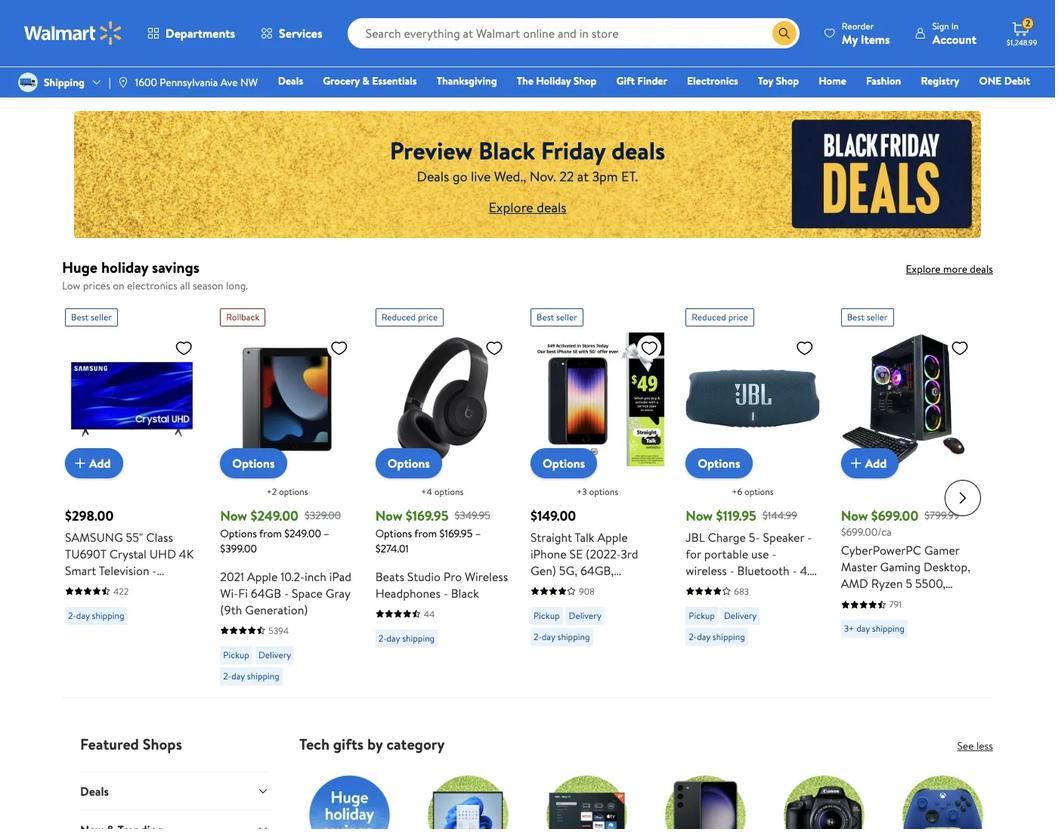 Task type: locate. For each thing, give the bounding box(es) containing it.
4 product group from the left
[[531, 302, 665, 692]]

2 add from the left
[[866, 455, 887, 472]]

1 horizontal spatial best seller
[[537, 310, 578, 323]]

straight
[[531, 529, 572, 546], [531, 612, 572, 629]]

0 horizontal spatial add to cart image
[[71, 454, 89, 472]]

1 add from the left
[[89, 455, 111, 472]]

$329.00
[[305, 508, 341, 523]]

talk]
[[575, 612, 599, 629]]

(2022-
[[586, 546, 621, 562]]

1 options from the left
[[279, 485, 308, 498]]

now inside now $119.95 $144.99 jbl charge 5- speaker - for portable use - wireless - bluetooth - 4.2 watt - blue
[[686, 507, 713, 525]]

5 product group from the left
[[686, 302, 820, 692]]

cyberpowerpc gamer master gaming desktop, amd ryzen 5 5500, 16gb, amd radeon rx 6700 10gb, 1tb ssd, black, gma6800wst image
[[841, 332, 975, 466]]

$169.95 down $349.95
[[440, 526, 473, 541]]

see less
[[958, 739, 994, 754]]

2- down smart on the left
[[68, 609, 76, 622]]

talk
[[575, 529, 595, 546]]

Search search field
[[348, 18, 800, 48]]

1 horizontal spatial amd
[[874, 592, 902, 609]]

straight down midnight-
[[531, 612, 572, 629]]

2 horizontal spatial deals
[[970, 262, 994, 277]]

2 horizontal spatial best seller
[[847, 310, 888, 323]]

explore deals link
[[489, 198, 567, 217]]

2 horizontal spatial delivery
[[724, 609, 757, 622]]

0 horizontal spatial add
[[89, 455, 111, 472]]

nov.
[[530, 167, 556, 186]]

2 reduced from the left
[[692, 310, 727, 323]]

apple left 10.2-
[[247, 569, 278, 585]]

options inside now $169.95 $349.95 options from $169.95 – $274.01
[[376, 526, 412, 541]]

1 horizontal spatial from
[[415, 526, 437, 541]]

delivery down 908
[[569, 609, 602, 622]]

best
[[71, 310, 89, 323], [537, 310, 554, 323], [847, 310, 865, 323]]

1 horizontal spatial add button
[[841, 448, 899, 479]]

shop
[[574, 73, 597, 88], [776, 73, 799, 88]]

options up +4 at the left bottom of page
[[388, 455, 430, 472]]

6 product group from the left
[[841, 302, 975, 692]]

amd left ryzen at the bottom right of the page
[[841, 576, 869, 592]]

2 add button from the left
[[841, 448, 899, 479]]

0 horizontal spatial –
[[324, 526, 330, 541]]

1 horizontal spatial delivery
[[569, 609, 602, 622]]

1 horizontal spatial add
[[866, 455, 887, 472]]

one debit walmart+
[[980, 73, 1031, 110]]

holiday
[[101, 257, 148, 278]]

add up $699.00 at bottom right
[[866, 455, 887, 472]]

now $169.95 $349.95 options from $169.95 – $274.01
[[376, 507, 491, 556]]

deals right more on the top of the page
[[970, 262, 994, 277]]

1 horizontal spatial  image
[[117, 76, 129, 88]]

deals down nov.
[[537, 198, 567, 217]]

1 options link from the left
[[220, 448, 287, 479]]

amd left "5"
[[874, 592, 902, 609]]

2021 apple 10.2-inch ipad wi-fi 64gb - space gray (9th generation) image
[[220, 332, 354, 466]]

1 horizontal spatial best
[[537, 310, 554, 323]]

1 horizontal spatial price
[[729, 310, 749, 323]]

add to cart image
[[71, 454, 89, 472], [847, 454, 866, 472]]

422
[[113, 585, 129, 598]]

0 vertical spatial deals
[[278, 73, 303, 88]]

3 now from the left
[[686, 507, 713, 525]]

$169.95 down +4 at the left bottom of page
[[406, 507, 449, 525]]

2 now from the left
[[376, 507, 403, 525]]

now up jbl
[[686, 507, 713, 525]]

fashion
[[867, 73, 902, 88]]

cyberpowerpc
[[841, 542, 922, 559]]

0 horizontal spatial explore
[[489, 198, 534, 217]]

straight down $149.00
[[531, 529, 572, 546]]

thanksgiving link
[[430, 73, 504, 89]]

3pm
[[592, 167, 618, 186]]

options for now $119.95
[[745, 485, 774, 498]]

2 horizontal spatial seller
[[867, 310, 888, 323]]

3 product group from the left
[[376, 302, 510, 692]]

1 horizontal spatial add to cart image
[[847, 454, 866, 472]]

1 horizontal spatial shop
[[776, 73, 799, 88]]

1 vertical spatial deals
[[417, 167, 450, 186]]

0 horizontal spatial deals
[[80, 783, 109, 800]]

2 vertical spatial deals
[[970, 262, 994, 277]]

1 horizontal spatial deals
[[612, 133, 666, 167]]

- inside the "2021 apple 10.2-inch ipad wi-fi 64gb - space gray (9th generation)"
[[284, 585, 289, 602]]

options for options from $169.95 – $274.01
[[388, 455, 430, 472]]

– inside now $249.00 $329.00 options from $249.00 – $399.00
[[324, 526, 330, 541]]

see
[[958, 739, 974, 754]]

- right television
[[152, 562, 157, 579]]

options up +6
[[698, 455, 741, 472]]

from for $249.00
[[259, 526, 282, 541]]

from right $399.00
[[259, 526, 282, 541]]

apple right talk
[[598, 529, 628, 546]]

1 vertical spatial deals
[[537, 198, 567, 217]]

2 product group from the left
[[220, 302, 354, 692]]

683
[[734, 585, 749, 598]]

services
[[279, 25, 323, 42]]

studio
[[407, 569, 441, 585]]

2 $1,248.99
[[1007, 17, 1038, 48]]

reduced for now $169.95
[[382, 310, 416, 323]]

 image right '|'
[[117, 76, 129, 88]]

deals link
[[271, 73, 310, 89]]

$149.00
[[531, 507, 576, 525]]

$144.99
[[763, 508, 798, 523]]

options right +4 at the left bottom of page
[[435, 485, 464, 498]]

$799.99
[[925, 508, 960, 523]]

ssd,
[[925, 609, 950, 626]]

- inside $298.00 samsung 55" class tu690t crystal uhd 4k smart television - un55tu690tfxza (new)
[[152, 562, 157, 579]]

0 horizontal spatial delivery
[[259, 649, 291, 662]]

22
[[560, 167, 574, 186]]

 image left shipping
[[18, 73, 38, 92]]

2-day shipping down un55tu690tfxza
[[68, 609, 124, 622]]

1 horizontal spatial seller
[[557, 310, 578, 323]]

deals inside preview black friday deals deals go live wed., nov. 22 at 3pm et.
[[417, 167, 450, 186]]

options up beats
[[376, 526, 412, 541]]

1 from from the left
[[259, 526, 282, 541]]

$699.00/ca
[[841, 525, 892, 540]]

add to cart image up $298.00
[[71, 454, 89, 472]]

midnight-
[[531, 579, 582, 596]]

1 vertical spatial straight
[[531, 612, 572, 629]]

now inside now $169.95 $349.95 options from $169.95 – $274.01
[[376, 507, 403, 525]]

0 horizontal spatial shop
[[574, 73, 597, 88]]

- right studio
[[444, 585, 448, 602]]

1 add button from the left
[[65, 448, 123, 479]]

delivery down the 683
[[724, 609, 757, 622]]

1 horizontal spatial –
[[475, 526, 481, 541]]

seller for $298.00
[[91, 310, 112, 323]]

price for now $169.95
[[418, 310, 438, 323]]

1 horizontal spatial explore
[[906, 262, 941, 277]]

shop right toy at the top of the page
[[776, 73, 799, 88]]

2 best from the left
[[537, 310, 554, 323]]

pickup down watt
[[689, 609, 715, 622]]

– down $329.00
[[324, 526, 330, 541]]

2- down headphones at the bottom left
[[379, 632, 387, 645]]

reduced price for now $169.95
[[382, 310, 438, 323]]

product group containing now $169.95
[[376, 302, 510, 692]]

0 horizontal spatial reduced price
[[382, 310, 438, 323]]

1 vertical spatial black
[[451, 585, 479, 602]]

Walmart Site-Wide search field
[[348, 18, 800, 48]]

options link up +6
[[686, 448, 753, 479]]

0 horizontal spatial  image
[[18, 73, 38, 92]]

10gb,
[[871, 609, 902, 626]]

 image for 1600 pennsylvania ave nw
[[117, 76, 129, 88]]

items
[[861, 31, 891, 47]]

0 horizontal spatial from
[[259, 526, 282, 541]]

search icon image
[[779, 27, 791, 39]]

2 best seller from the left
[[537, 310, 578, 323]]

options link up +2
[[220, 448, 287, 479]]

3rd
[[621, 546, 639, 562]]

featured shops
[[80, 734, 182, 755]]

options
[[279, 485, 308, 498], [435, 485, 464, 498], [590, 485, 619, 498], [745, 485, 774, 498]]

grocery & essentials link
[[316, 73, 424, 89]]

2 reduced price from the left
[[692, 310, 749, 323]]

1 vertical spatial explore
[[906, 262, 941, 277]]

0 vertical spatial straight
[[531, 529, 572, 546]]

from right $274.01
[[415, 526, 437, 541]]

account
[[933, 31, 977, 47]]

1 horizontal spatial apple
[[598, 529, 628, 546]]

pickup down (9th
[[223, 649, 249, 662]]

$149.00 straight talk apple iphone se (2022-3rd gen) 5g, 64gb, midnight- prepaid smartphone [locked to straight talk]
[[531, 507, 653, 629]]

now inside the now $699.00 $799.99 $699.00/ca cyberpowerpc gamer master gaming desktop, amd ryzen 5 5500, 16gb, amd radeon rx 6700 10gb, 1tb ssd, black, gma6800wst
[[841, 507, 868, 525]]

best seller for +3 options
[[537, 310, 578, 323]]

$699.00
[[872, 507, 919, 525]]

+6 options
[[732, 485, 774, 498]]

– for now $249.00
[[324, 526, 330, 541]]

best for $298.00
[[71, 310, 89, 323]]

options up 2021
[[220, 526, 257, 541]]

- right 64gb
[[284, 585, 289, 602]]

master
[[841, 559, 878, 576]]

now up $399.00
[[220, 507, 247, 525]]

4 options from the left
[[745, 485, 774, 498]]

pickup down midnight-
[[534, 609, 560, 622]]

 image for shipping
[[18, 73, 38, 92]]

0 vertical spatial black
[[479, 133, 535, 167]]

0 horizontal spatial apple
[[247, 569, 278, 585]]

0 horizontal spatial best
[[71, 310, 89, 323]]

1 best seller from the left
[[71, 310, 112, 323]]

options for options from $249.00 – $399.00
[[232, 455, 275, 472]]

options link up +4 at the left bottom of page
[[376, 448, 442, 479]]

55"
[[126, 529, 143, 546]]

shipping
[[44, 75, 85, 90]]

deals right nw
[[278, 73, 303, 88]]

0 horizontal spatial reduced
[[382, 310, 416, 323]]

on
[[113, 278, 125, 293]]

charge
[[708, 529, 746, 546]]

$349.95
[[455, 508, 491, 523]]

options link for now $119.95
[[686, 448, 753, 479]]

options inside now $249.00 $329.00 options from $249.00 – $399.00
[[220, 526, 257, 541]]

options for now $249.00
[[279, 485, 308, 498]]

pro
[[444, 569, 462, 585]]

gaming
[[881, 559, 921, 576]]

less
[[977, 739, 994, 754]]

0 horizontal spatial seller
[[91, 310, 112, 323]]

wed.,
[[494, 167, 527, 186]]

1 seller from the left
[[91, 310, 112, 323]]

pickup for straight
[[534, 609, 560, 622]]

0 horizontal spatial deals
[[537, 198, 567, 217]]

product group containing now $119.95
[[686, 302, 820, 692]]

$249.00 down $329.00
[[284, 526, 321, 541]]

reorder my items
[[842, 19, 891, 47]]

options up +2
[[232, 455, 275, 472]]

now left $699.00 at bottom right
[[841, 507, 868, 525]]

shop right holiday
[[574, 73, 597, 88]]

2 options link from the left
[[376, 448, 442, 479]]

2 add to cart image from the left
[[847, 454, 866, 472]]

1 add to cart image from the left
[[71, 454, 89, 472]]

$249.00 down +2
[[251, 507, 299, 525]]

add to cart image for cyberpowerpc gamer master gaming desktop, amd ryzen 5 5500, 16gb, amd radeon rx 6700 10gb, 1tb ssd, black, gma6800wst image
[[847, 454, 866, 472]]

5
[[906, 576, 913, 592]]

2 seller from the left
[[557, 310, 578, 323]]

1 shop from the left
[[574, 73, 597, 88]]

deals right at
[[612, 133, 666, 167]]

2-day shipping down 5394
[[223, 670, 280, 683]]

now up $274.01
[[376, 507, 403, 525]]

2 from from the left
[[415, 526, 437, 541]]

delivery for straight
[[569, 609, 602, 622]]

 image
[[18, 73, 38, 92], [117, 76, 129, 88]]

from inside now $169.95 $349.95 options from $169.95 – $274.01
[[415, 526, 437, 541]]

2 horizontal spatial best
[[847, 310, 865, 323]]

list
[[290, 754, 1003, 830]]

+2
[[267, 485, 277, 498]]

2 – from the left
[[475, 526, 481, 541]]

pennsylvania
[[160, 75, 218, 90]]

add button up $699.00 at bottom right
[[841, 448, 899, 479]]

huge holiday savings low prices on electronics all season long.
[[62, 257, 248, 293]]

shipping down 5394
[[247, 670, 280, 683]]

1 price from the left
[[418, 310, 438, 323]]

savings
[[152, 257, 200, 278]]

beats studio pro wireless headphones - black image
[[376, 332, 510, 466]]

deals left go on the left
[[417, 167, 450, 186]]

2 straight from the top
[[531, 612, 572, 629]]

explore for explore deals
[[489, 198, 534, 217]]

1 now from the left
[[220, 507, 247, 525]]

best seller for $298.00
[[71, 310, 112, 323]]

1 reduced price from the left
[[382, 310, 438, 323]]

4 options link from the left
[[686, 448, 753, 479]]

2 price from the left
[[729, 310, 749, 323]]

791
[[890, 598, 902, 611]]

1 horizontal spatial pickup
[[534, 609, 560, 622]]

|
[[109, 75, 111, 90]]

2 vertical spatial deals
[[80, 783, 109, 800]]

apple
[[598, 529, 628, 546], [247, 569, 278, 585]]

thanksgiving
[[437, 73, 497, 88]]

now for $249.00
[[220, 507, 247, 525]]

blue
[[722, 579, 744, 596]]

0 vertical spatial deals
[[612, 133, 666, 167]]

season
[[193, 278, 224, 293]]

0 horizontal spatial price
[[418, 310, 438, 323]]

add button
[[65, 448, 123, 479], [841, 448, 899, 479]]

options for jbl charge 5- speaker - for portable use - wireless - bluetooth - 4.2 watt - blue
[[698, 455, 741, 472]]

– inside now $169.95 $349.95 options from $169.95 – $274.01
[[475, 526, 481, 541]]

options
[[232, 455, 275, 472], [388, 455, 430, 472], [543, 455, 585, 472], [698, 455, 741, 472], [220, 526, 257, 541], [376, 526, 412, 541]]

day
[[76, 609, 90, 622], [857, 623, 870, 635], [542, 631, 556, 643], [697, 631, 711, 643], [387, 632, 400, 645], [232, 670, 245, 683]]

from for $169.95
[[415, 526, 437, 541]]

add button for samsung 55" class tu690t crystal uhd 4k smart television - un55tu690tfxza (new) image
[[65, 448, 123, 479]]

headphones
[[376, 585, 441, 602]]

et.
[[622, 167, 639, 186]]

deals down featured
[[80, 783, 109, 800]]

1 product group from the left
[[65, 302, 199, 692]]

holiday
[[536, 73, 571, 88]]

departments
[[166, 25, 235, 42]]

1 horizontal spatial reduced price
[[692, 310, 749, 323]]

options right +6
[[745, 485, 774, 498]]

now for $699.00
[[841, 507, 868, 525]]

1 reduced from the left
[[382, 310, 416, 323]]

add up $298.00
[[89, 455, 111, 472]]

1 vertical spatial $169.95
[[440, 526, 473, 541]]

day right 3+
[[857, 623, 870, 635]]

to
[[642, 596, 653, 612]]

deals inside dropdown button
[[80, 783, 109, 800]]

shipping down 44
[[402, 632, 435, 645]]

options right +2
[[279, 485, 308, 498]]

$298.00 samsung 55" class tu690t crystal uhd 4k smart television - un55tu690tfxza (new)
[[65, 507, 194, 612]]

apple inside $149.00 straight talk apple iphone se (2022-3rd gen) 5g, 64gb, midnight- prepaid smartphone [locked to straight talk]
[[598, 529, 628, 546]]

product group containing $149.00
[[531, 302, 665, 692]]

pickup for $119.95
[[689, 609, 715, 622]]

options link up +3
[[531, 448, 598, 479]]

explore down the wed., in the top left of the page
[[489, 198, 534, 217]]

2 horizontal spatial deals
[[417, 167, 450, 186]]

–
[[324, 526, 330, 541], [475, 526, 481, 541]]

delivery down 5394
[[259, 649, 291, 662]]

add to cart image up $699.00/ca
[[847, 454, 866, 472]]

rollback
[[226, 310, 260, 323]]

0 horizontal spatial add button
[[65, 448, 123, 479]]

1 best from the left
[[71, 310, 89, 323]]

now for $119.95
[[686, 507, 713, 525]]

3 best seller from the left
[[847, 310, 888, 323]]

add button up $298.00
[[65, 448, 123, 479]]

0 horizontal spatial best seller
[[71, 310, 112, 323]]

deals inside preview black friday deals deals go live wed., nov. 22 at 3pm et.
[[612, 133, 666, 167]]

black inside beats studio pro wireless headphones - black
[[451, 585, 479, 602]]

black
[[479, 133, 535, 167], [451, 585, 479, 602]]

1 horizontal spatial reduced
[[692, 310, 727, 323]]

0 vertical spatial explore
[[489, 198, 534, 217]]

gamer
[[925, 542, 960, 559]]

fi
[[238, 585, 248, 602]]

now inside now $249.00 $329.00 options from $249.00 – $399.00
[[220, 507, 247, 525]]

4 now from the left
[[841, 507, 868, 525]]

price
[[418, 310, 438, 323], [729, 310, 749, 323]]

0 vertical spatial apple
[[598, 529, 628, 546]]

options right +3
[[590, 485, 619, 498]]

explore left more on the top of the page
[[906, 262, 941, 277]]

class
[[146, 529, 173, 546]]

product group
[[65, 302, 199, 692], [220, 302, 354, 692], [376, 302, 510, 692], [531, 302, 665, 692], [686, 302, 820, 692], [841, 302, 975, 692]]

2 options from the left
[[435, 485, 464, 498]]

shipping down 422
[[92, 609, 124, 622]]

0 vertical spatial $169.95
[[406, 507, 449, 525]]

1 vertical spatial apple
[[247, 569, 278, 585]]

black inside preview black friday deals deals go live wed., nov. 22 at 3pm et.
[[479, 133, 535, 167]]

1600 pennsylvania ave nw
[[135, 75, 258, 90]]

2 horizontal spatial pickup
[[689, 609, 715, 622]]

– down $349.95
[[475, 526, 481, 541]]

0 horizontal spatial amd
[[841, 576, 869, 592]]

options up +3
[[543, 455, 585, 472]]

1 – from the left
[[324, 526, 330, 541]]

from inside now $249.00 $329.00 options from $249.00 – $399.00
[[259, 526, 282, 541]]

64gb
[[251, 585, 281, 602]]

2- down (9th
[[223, 670, 232, 683]]



Task type: vqa. For each thing, say whether or not it's contained in the screenshot.
THE BISCUIT
no



Task type: describe. For each thing, give the bounding box(es) containing it.
6700
[[841, 609, 868, 626]]

- up the 683
[[730, 562, 735, 579]]

2-day shipping down the 683
[[689, 631, 745, 643]]

see less button
[[958, 739, 994, 754]]

sign in to add to favorites list, 2021 apple 10.2-inch ipad wi-fi 64gb - space gray (9th generation) image
[[330, 338, 348, 357]]

inch
[[305, 569, 327, 585]]

electronics
[[127, 278, 178, 293]]

day down watt
[[697, 631, 711, 643]]

3+ day shipping
[[844, 623, 905, 635]]

2-day shipping down talk]
[[534, 631, 590, 643]]

5500,
[[916, 576, 946, 592]]

wireless
[[686, 562, 727, 579]]

add to cart image for samsung 55" class tu690t crystal uhd 4k smart television - un55tu690tfxza (new) image
[[71, 454, 89, 472]]

grocery & essentials
[[323, 73, 417, 88]]

$298.00
[[65, 507, 114, 525]]

grocery
[[323, 73, 360, 88]]

4.2
[[800, 562, 816, 579]]

sign in to add to favorites list, straight talk apple iphone se (2022-3rd gen) 5g, 64gb, midnight- prepaid smartphone [locked to straight talk] image
[[641, 338, 659, 357]]

explore more deals
[[906, 262, 994, 277]]

seller for +3 options
[[557, 310, 578, 323]]

2
[[1026, 17, 1031, 30]]

one debit link
[[973, 73, 1037, 89]]

now $249.00 $329.00 options from $249.00 – $399.00
[[220, 507, 341, 556]]

4k
[[179, 546, 194, 562]]

portable
[[705, 546, 749, 562]]

ave
[[221, 75, 238, 90]]

3 options from the left
[[590, 485, 619, 498]]

the holiday shop
[[517, 73, 597, 88]]

2 shop from the left
[[776, 73, 799, 88]]

toy shop link
[[752, 73, 806, 89]]

tech
[[299, 734, 330, 755]]

uhd
[[150, 546, 176, 562]]

explore for explore more deals
[[906, 262, 941, 277]]

departments button
[[135, 15, 248, 51]]

preview
[[390, 133, 473, 167]]

2- down smartphone on the right of the page
[[534, 631, 542, 643]]

straight talk apple iphone se (2022-3rd gen) 5g, 64gb, midnight- prepaid smartphone [locked to straight talk] image
[[531, 332, 665, 466]]

2-day shipping down 44
[[379, 632, 435, 645]]

now $699.00 $799.99 $699.00/ca cyberpowerpc gamer master gaming desktop, amd ryzen 5 5500, 16gb, amd radeon rx 6700 10gb, 1tb ssd, black, gma6800wst
[[841, 507, 971, 642]]

product group containing now $699.00
[[841, 302, 975, 692]]

walmart+ link
[[979, 94, 1037, 110]]

category
[[387, 734, 445, 755]]

5-
[[749, 529, 761, 546]]

explore deals
[[489, 198, 567, 217]]

tu690t
[[65, 546, 107, 562]]

in
[[952, 19, 959, 32]]

+2 options
[[267, 485, 308, 498]]

options for now $169.95
[[435, 485, 464, 498]]

add for samsung 55" class tu690t crystal uhd 4k smart television - un55tu690tfxza (new) image
[[89, 455, 111, 472]]

ryzen
[[872, 576, 903, 592]]

jbl charge 5- speaker - for portable use - wireless - bluetooth - 4.2 watt - blue image
[[686, 332, 820, 466]]

day down (9th
[[232, 670, 245, 683]]

sign in account
[[933, 19, 977, 47]]

options for straight talk apple iphone se (2022-3rd gen) 5g, 64gb, midnight- prepaid smartphone [locked to straight talk]
[[543, 455, 585, 472]]

toy
[[758, 73, 774, 88]]

5g,
[[559, 562, 578, 579]]

the
[[517, 73, 534, 88]]

clear search field text image
[[755, 27, 767, 39]]

sign in to add to favorites list, beats studio pro wireless headphones - black image
[[485, 338, 504, 357]]

(new)
[[65, 596, 97, 612]]

sign
[[933, 19, 950, 32]]

options link for now $169.95
[[376, 448, 442, 479]]

- left blue
[[714, 579, 719, 596]]

apple inside the "2021 apple 10.2-inch ipad wi-fi 64gb - space gray (9th generation)"
[[247, 569, 278, 585]]

1600
[[135, 75, 157, 90]]

gray
[[326, 585, 351, 602]]

low
[[62, 278, 80, 293]]

walmart image
[[24, 21, 123, 45]]

prepaid
[[585, 579, 625, 596]]

product group containing $298.00
[[65, 302, 199, 692]]

&
[[362, 73, 370, 88]]

delivery for $119.95
[[724, 609, 757, 622]]

wi-
[[220, 585, 238, 602]]

2021 apple 10.2-inch ipad wi-fi 64gb - space gray (9th generation)
[[220, 569, 352, 618]]

live
[[471, 167, 491, 186]]

5394
[[269, 624, 289, 637]]

next slide for product carousel list image
[[945, 480, 982, 517]]

day down smartphone on the right of the page
[[542, 631, 556, 643]]

16gb,
[[841, 592, 871, 609]]

gma6800wst
[[875, 626, 954, 642]]

price for now $119.95
[[729, 310, 749, 323]]

huge
[[62, 257, 98, 278]]

- left 4.2
[[793, 562, 797, 579]]

908
[[579, 585, 595, 598]]

3 options link from the left
[[531, 448, 598, 479]]

generation)
[[245, 602, 308, 618]]

day down headphones at the bottom left
[[387, 632, 400, 645]]

now for $169.95
[[376, 507, 403, 525]]

$399.00
[[220, 541, 257, 556]]

samsung
[[65, 529, 123, 546]]

smartphone
[[531, 596, 595, 612]]

reorder
[[842, 19, 874, 32]]

best for +3 options
[[537, 310, 554, 323]]

add for cyberpowerpc gamer master gaming desktop, amd ryzen 5 5500, 16gb, amd radeon rx 6700 10gb, 1tb ssd, black, gma6800wst image
[[866, 455, 887, 472]]

shipping down the 791 at the bottom right
[[873, 623, 905, 635]]

$119.95
[[716, 507, 757, 525]]

television
[[99, 562, 149, 579]]

options link for now $249.00
[[220, 448, 287, 479]]

3 seller from the left
[[867, 310, 888, 323]]

- right use
[[772, 546, 777, 562]]

at
[[578, 167, 589, 186]]

bluetooth
[[738, 562, 790, 579]]

reduced price for now $119.95
[[692, 310, 749, 323]]

(9th
[[220, 602, 242, 618]]

reduced for now $119.95
[[692, 310, 727, 323]]

my
[[842, 31, 858, 47]]

day down un55tu690tfxza
[[76, 609, 90, 622]]

add button for cyberpowerpc gamer master gaming desktop, amd ryzen 5 5500, 16gb, amd radeon rx 6700 10gb, 1tb ssd, black, gma6800wst image
[[841, 448, 899, 479]]

beats studio pro wireless headphones - black
[[376, 569, 508, 602]]

sign in to add to favorites list, cyberpowerpc gamer master gaming desktop, amd ryzen 5 5500, 16gb, amd radeon rx 6700 10gb, 1tb ssd, black, gma6800wst image
[[951, 338, 969, 357]]

shops
[[143, 734, 182, 755]]

– for now $169.95
[[475, 526, 481, 541]]

3 best from the left
[[847, 310, 865, 323]]

preview black friday deals. deals go live wed., nov. 22 at 3pm et.  explore now. image
[[74, 111, 982, 238]]

1 straight from the top
[[531, 529, 572, 546]]

samsung 55" class tu690t crystal uhd 4k smart television - un55tu690tfxza (new) image
[[65, 332, 199, 466]]

walmart+
[[986, 95, 1031, 110]]

iphone
[[531, 546, 567, 562]]

fashion link
[[860, 73, 908, 89]]

1 vertical spatial $249.00
[[284, 526, 321, 541]]

finder
[[638, 73, 668, 88]]

shipping down the 683
[[713, 631, 745, 643]]

black,
[[841, 626, 872, 642]]

- inside beats studio pro wireless headphones - black
[[444, 585, 448, 602]]

sign in to add to favorites list, samsung 55" class tu690t crystal uhd 4k smart television - un55tu690tfxza (new) image
[[175, 338, 193, 357]]

44
[[424, 608, 435, 621]]

1 horizontal spatial deals
[[278, 73, 303, 88]]

gift finder
[[617, 73, 668, 88]]

shipping down talk]
[[558, 631, 590, 643]]

gift
[[617, 73, 635, 88]]

product group containing now $249.00
[[220, 302, 354, 692]]

radeon
[[905, 592, 944, 609]]

2- down watt
[[689, 631, 697, 643]]

0 horizontal spatial pickup
[[223, 649, 249, 662]]

- right speaker
[[808, 529, 812, 546]]

sign in to add to favorites list, jbl charge 5- speaker - for portable use - wireless - bluetooth - 4.2 watt - blue image
[[796, 338, 814, 357]]

the holiday shop link
[[510, 73, 604, 89]]

0 vertical spatial $249.00
[[251, 507, 299, 525]]

gifts
[[333, 734, 364, 755]]



